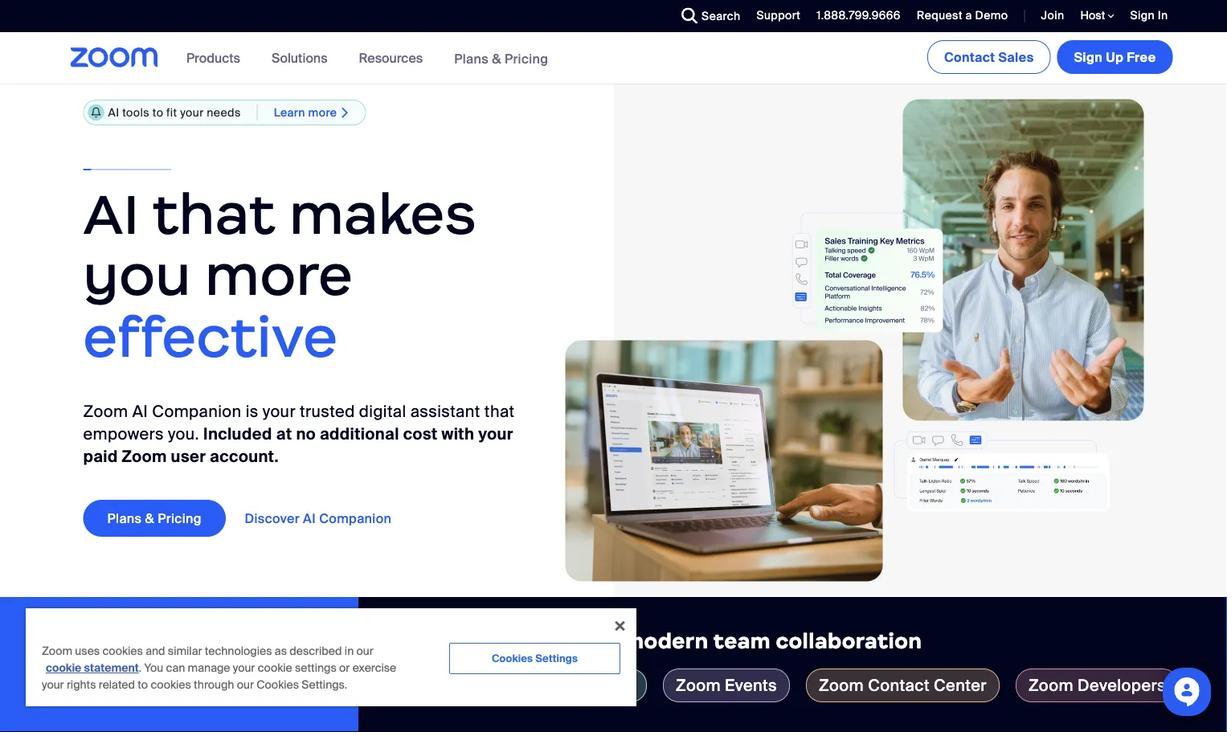 Task type: locate. For each thing, give the bounding box(es) containing it.
zoom contact center tab
[[806, 668, 1000, 702]]

sign
[[1130, 8, 1155, 23], [1074, 49, 1103, 65]]

described
[[290, 644, 342, 659]]

or
[[339, 661, 350, 675]]

2 cookie from the left
[[258, 661, 292, 675]]

sign inside button
[[1074, 49, 1103, 65]]

1 horizontal spatial that
[[484, 401, 515, 422]]

banner
[[51, 32, 1176, 85]]

no
[[296, 424, 316, 444]]

1.888.799.9666 button
[[805, 0, 905, 32], [817, 8, 901, 23]]

cookies down can
[[151, 677, 191, 692]]

companion for discover
[[319, 510, 392, 527]]

zoom for zoom events
[[676, 675, 721, 695]]

in
[[1158, 8, 1168, 23]]

1 vertical spatial plans
[[107, 510, 142, 527]]

cookie down as
[[258, 661, 292, 675]]

1 vertical spatial companion
[[319, 510, 392, 527]]

0 horizontal spatial plans
[[107, 510, 142, 527]]

contact down the a
[[944, 49, 995, 65]]

0 vertical spatial companion
[[152, 401, 241, 422]]

join link left the host
[[1029, 0, 1068, 32]]

join
[[1041, 8, 1064, 23]]

cookie
[[46, 661, 81, 675], [258, 661, 292, 675]]

zoom developers
[[1029, 675, 1166, 695]]

zoom up empowers
[[83, 401, 128, 422]]

0 vertical spatial plans & pricing
[[454, 50, 548, 67]]

1 vertical spatial sign
[[1074, 49, 1103, 65]]

your right with
[[478, 424, 513, 444]]

host button
[[1080, 8, 1114, 23]]

zoom down empowers
[[122, 446, 167, 467]]

flexible solutions for modern team collaboration tab list
[[391, 668, 1195, 702]]

related
[[99, 677, 135, 692]]

discover ai companion
[[245, 510, 392, 527]]

and
[[146, 644, 165, 659]]

cookies left settings
[[492, 652, 533, 665]]

pricing inside main content
[[158, 510, 202, 527]]

1 horizontal spatial plans & pricing
[[454, 50, 548, 67]]

& inside main content
[[145, 510, 154, 527]]

join link
[[1029, 0, 1068, 32], [1041, 8, 1064, 23]]

that
[[152, 179, 276, 249], [484, 401, 515, 422]]

cookie up the rights
[[46, 661, 81, 675]]

your right fit
[[180, 105, 204, 120]]

sign for sign in
[[1130, 8, 1155, 23]]

zoom logo image
[[70, 47, 158, 68]]

our
[[356, 644, 373, 659], [237, 677, 254, 692]]

zoom for zoom contact center
[[819, 675, 864, 695]]

to inside .  you can manage your cookie settings or exercise your rights related to cookies through our cookies settings.
[[138, 677, 148, 692]]

1.888.799.9666
[[817, 8, 901, 23]]

cookies down as
[[256, 677, 299, 692]]

zoom inside zoom ai companion is your trusted digital assistant that empowers you.
[[83, 401, 128, 422]]

zoom events tab
[[663, 668, 790, 702]]

your up at
[[263, 401, 296, 422]]

plans inside main content
[[107, 510, 142, 527]]

0 vertical spatial that
[[152, 179, 276, 249]]

main content containing ai that makes you more
[[0, 32, 1227, 732]]

at
[[276, 424, 292, 444]]

companion inside zoom ai companion is your trusted digital assistant that empowers you.
[[152, 401, 241, 422]]

collaboration
[[776, 628, 922, 654]]

1 horizontal spatial companion
[[319, 510, 392, 527]]

plans down paid
[[107, 510, 142, 527]]

assistant
[[410, 401, 480, 422]]

plans right resources dropdown button
[[454, 50, 489, 67]]

main content
[[0, 32, 1227, 732]]

tools
[[122, 105, 149, 120]]

0 horizontal spatial cookies
[[102, 644, 143, 659]]

0 vertical spatial sign
[[1130, 8, 1155, 23]]

sign up free button
[[1057, 40, 1173, 74]]

1 horizontal spatial sign
[[1130, 8, 1155, 23]]

plans
[[454, 50, 489, 67], [107, 510, 142, 527]]

0 horizontal spatial cookie
[[46, 661, 81, 675]]

events
[[725, 675, 777, 695]]

cookies up statement
[[102, 644, 143, 659]]

0 vertical spatial our
[[356, 644, 373, 659]]

0 vertical spatial to
[[152, 105, 163, 120]]

1 horizontal spatial pricing
[[505, 50, 548, 67]]

flexible
[[391, 628, 475, 654]]

plans & pricing
[[454, 50, 548, 67], [107, 510, 202, 527]]

1 horizontal spatial &
[[492, 50, 501, 67]]

cookies
[[492, 652, 533, 665], [256, 677, 299, 692]]

cookies
[[102, 644, 143, 659], [151, 677, 191, 692]]

support link
[[744, 0, 805, 32], [757, 8, 801, 23]]

cookies inside .  you can manage your cookie settings or exercise your rights related to cookies through our cookies settings.
[[151, 677, 191, 692]]

resources button
[[359, 32, 430, 84]]

sign left up
[[1074, 49, 1103, 65]]

learn
[[274, 105, 305, 120]]

0 vertical spatial plans
[[454, 50, 489, 67]]

companion for zoom
[[152, 401, 241, 422]]

zoom interface icon image
[[626, 213, 943, 332], [894, 431, 1110, 511]]

sign for sign up free
[[1074, 49, 1103, 65]]

0 vertical spatial more
[[308, 105, 337, 120]]

user
[[171, 446, 206, 467]]

pricing inside product information navigation
[[505, 50, 548, 67]]

contact inside tab
[[868, 675, 930, 695]]

1 vertical spatial to
[[138, 677, 148, 692]]

1 horizontal spatial contact
[[944, 49, 995, 65]]

1 vertical spatial plans & pricing
[[107, 510, 202, 527]]

1 horizontal spatial cookie
[[258, 661, 292, 675]]

zoom inside zoom uses cookies and similar technologies as described in our cookie statement
[[42, 644, 72, 659]]

0 horizontal spatial plans & pricing
[[107, 510, 202, 527]]

zoom inside tab
[[819, 675, 864, 695]]

your down technologies
[[233, 661, 255, 675]]

1 horizontal spatial our
[[356, 644, 373, 659]]

1 vertical spatial contact
[[868, 675, 930, 695]]

0 vertical spatial cookies
[[492, 652, 533, 665]]

settings.
[[302, 677, 347, 692]]

statement
[[84, 661, 139, 675]]

zoom down collaboration
[[819, 675, 864, 695]]

0 horizontal spatial sign
[[1074, 49, 1103, 65]]

1 vertical spatial cookies
[[256, 677, 299, 692]]

0 vertical spatial cookies
[[102, 644, 143, 659]]

0 horizontal spatial cookies
[[256, 677, 299, 692]]

included
[[203, 424, 272, 444]]

1 vertical spatial our
[[237, 677, 254, 692]]

sign left in
[[1130, 8, 1155, 23]]

1 horizontal spatial to
[[152, 105, 163, 120]]

1 vertical spatial pricing
[[158, 510, 202, 527]]

0 vertical spatial pricing
[[505, 50, 548, 67]]

product information navigation
[[174, 32, 560, 85]]

zoom left 'developers'
[[1029, 675, 1074, 695]]

0 vertical spatial contact
[[944, 49, 995, 65]]

more
[[308, 105, 337, 120], [205, 240, 353, 310]]

zoom for zoom
[[527, 675, 576, 695]]

1 horizontal spatial cookies
[[151, 677, 191, 692]]

our right in
[[356, 644, 373, 659]]

to inside main content
[[152, 105, 163, 120]]

plans & pricing inside main content
[[107, 510, 202, 527]]

support
[[757, 8, 801, 23]]

0 horizontal spatial our
[[237, 677, 254, 692]]

request a demo link
[[905, 0, 1012, 32], [917, 8, 1008, 23]]

zoom ai companion is your trusted digital assistant that empowers you.
[[83, 401, 515, 444]]

1 vertical spatial more
[[205, 240, 353, 310]]

zoom inside tab
[[676, 675, 721, 695]]

resources
[[359, 49, 423, 66]]

1 cookie from the left
[[46, 661, 81, 675]]

zoom left the events on the right of page
[[676, 675, 721, 695]]

your for trusted
[[263, 401, 296, 422]]

0 horizontal spatial &
[[145, 510, 154, 527]]

cookies settings button
[[449, 643, 620, 674]]

1 vertical spatial &
[[145, 510, 154, 527]]

products
[[187, 49, 240, 66]]

can
[[166, 661, 185, 675]]

1 horizontal spatial plans
[[454, 50, 489, 67]]

cookie inside .  you can manage your cookie settings or exercise your rights related to cookies through our cookies settings.
[[258, 661, 292, 675]]

sales
[[998, 49, 1034, 65]]

ai
[[108, 105, 119, 120], [83, 179, 140, 249], [132, 401, 148, 422], [303, 510, 316, 527]]

contact
[[944, 49, 995, 65], [868, 675, 930, 695]]

exercise
[[352, 661, 396, 675]]

ai inside zoom ai companion is your trusted digital assistant that empowers you.
[[132, 401, 148, 422]]

0 horizontal spatial pricing
[[158, 510, 202, 527]]

zoom left uses
[[42, 644, 72, 659]]

more inside ai that makes you more
[[205, 240, 353, 310]]

0 horizontal spatial that
[[152, 179, 276, 249]]

search
[[702, 8, 740, 23]]

1 horizontal spatial cookies
[[492, 652, 533, 665]]

0 horizontal spatial contact
[[868, 675, 930, 695]]

pricing
[[505, 50, 548, 67], [158, 510, 202, 527]]

your inside zoom ai companion is your trusted digital assistant that empowers you.
[[263, 401, 296, 422]]

&
[[492, 50, 501, 67], [145, 510, 154, 527]]

ai tools to fit your needs
[[108, 105, 241, 120]]

plans inside product information navigation
[[454, 50, 489, 67]]

0 horizontal spatial companion
[[152, 401, 241, 422]]

manage
[[188, 661, 230, 675]]

additional
[[320, 424, 399, 444]]

uses
[[75, 644, 100, 659]]

0 vertical spatial &
[[492, 50, 501, 67]]

effective
[[83, 302, 338, 372]]

zoom down settings
[[527, 675, 576, 695]]

1 vertical spatial that
[[484, 401, 515, 422]]

zoom
[[83, 401, 128, 422], [122, 446, 167, 467], [42, 644, 72, 659], [527, 675, 576, 695], [676, 675, 721, 695], [819, 675, 864, 695], [1029, 675, 1074, 695]]

our right "through"
[[237, 677, 254, 692]]

is
[[246, 401, 259, 422]]

to left fit
[[152, 105, 163, 120]]

to
[[152, 105, 163, 120], [138, 677, 148, 692]]

1 vertical spatial cookies
[[151, 677, 191, 692]]

to down .
[[138, 677, 148, 692]]

0 horizontal spatial to
[[138, 677, 148, 692]]

you
[[144, 661, 163, 675]]

your for needs
[[180, 105, 204, 120]]

companion
[[152, 401, 241, 422], [319, 510, 392, 527]]

you
[[83, 240, 191, 310]]

contact left center
[[868, 675, 930, 695]]

sign in link
[[1118, 0, 1176, 32], [1130, 8, 1168, 23]]



Task type: describe. For each thing, give the bounding box(es) containing it.
free
[[1127, 49, 1156, 65]]

zoom for zoom uses cookies and similar technologies as described in our cookie statement
[[42, 644, 72, 659]]

cookies inside zoom uses cookies and similar technologies as described in our cookie statement
[[102, 644, 143, 659]]

you.
[[168, 424, 199, 444]]

center
[[934, 675, 987, 695]]

meetings navigation
[[924, 32, 1176, 77]]

host
[[1080, 8, 1108, 23]]

digital
[[359, 401, 406, 422]]

technologies
[[205, 644, 272, 659]]

that inside zoom ai companion is your trusted digital assistant that empowers you.
[[484, 401, 515, 422]]

contact sales link
[[927, 40, 1051, 74]]

zoom uses cookies and similar technologies as described in our cookie statement
[[42, 644, 373, 675]]

a
[[966, 8, 972, 23]]

ai inside ai that makes you more
[[83, 179, 140, 249]]

through
[[194, 677, 234, 692]]

discover ai companion link
[[245, 500, 416, 537]]

solutions
[[272, 49, 328, 66]]

fit
[[166, 105, 177, 120]]

request
[[917, 8, 963, 23]]

with
[[442, 424, 474, 444]]

privacy alert dialog
[[26, 608, 636, 706]]

rights
[[67, 677, 96, 692]]

join link up meetings navigation
[[1041, 8, 1064, 23]]

contact inside 'link'
[[944, 49, 995, 65]]

needs
[[207, 105, 241, 120]]

included at no additional cost with your paid zoom user account.
[[83, 424, 513, 467]]

similar
[[168, 644, 202, 659]]

demo
[[975, 8, 1008, 23]]

cookie statement link
[[46, 661, 139, 675]]

developers
[[1078, 675, 1166, 695]]

sign up free
[[1074, 49, 1156, 65]]

as
[[275, 644, 287, 659]]

zoom contact center
[[819, 675, 987, 695]]

plans & pricing link inside main content
[[83, 500, 226, 537]]

banner containing contact sales
[[51, 32, 1176, 85]]

settings
[[535, 652, 578, 665]]

cookies inside .  you can manage your cookie settings or exercise your rights related to cookies through our cookies settings.
[[256, 677, 299, 692]]

for
[[587, 628, 619, 654]]

cookie inside zoom uses cookies and similar technologies as described in our cookie statement
[[46, 661, 81, 675]]

contact sales
[[944, 49, 1034, 65]]

request a demo
[[917, 8, 1008, 23]]

zoom spaces tab
[[514, 668, 647, 702]]

in
[[345, 644, 354, 659]]

discover
[[245, 510, 300, 527]]

sign in
[[1130, 8, 1168, 23]]

& inside product information navigation
[[492, 50, 501, 67]]

products button
[[187, 32, 247, 84]]

team
[[713, 628, 771, 654]]

.
[[139, 661, 142, 675]]

up
[[1106, 49, 1124, 65]]

your left the rights
[[42, 677, 64, 692]]

settings
[[295, 661, 337, 675]]

right image
[[337, 106, 353, 119]]

empowers
[[83, 424, 164, 444]]

cookies settings
[[492, 652, 578, 665]]

learn more
[[274, 105, 337, 120]]

our inside .  you can manage your cookie settings or exercise your rights related to cookies through our cookies settings.
[[237, 677, 254, 692]]

solutions
[[480, 628, 582, 654]]

paid
[[83, 446, 118, 467]]

account.
[[210, 446, 279, 467]]

zoom inside included at no additional cost with your paid zoom user account.
[[122, 446, 167, 467]]

our inside zoom uses cookies and similar technologies as described in our cookie statement
[[356, 644, 373, 659]]

zoom for zoom developers
[[1029, 675, 1074, 695]]

search button
[[669, 0, 744, 32]]

modern
[[624, 628, 708, 654]]

.  you can manage your cookie settings or exercise your rights related to cookies through our cookies settings.
[[42, 661, 396, 692]]

trusted
[[300, 401, 355, 422]]

zoom events
[[676, 675, 777, 695]]

that inside ai that makes you more
[[152, 179, 276, 249]]

cookies inside button
[[492, 652, 533, 665]]

0 vertical spatial zoom interface icon image
[[626, 213, 943, 332]]

zoom for zoom ai companion is your trusted digital assistant that empowers you.
[[83, 401, 128, 422]]

your inside included at no additional cost with your paid zoom user account.
[[478, 424, 513, 444]]

makes
[[289, 179, 476, 249]]

flexible solutions for modern team collaboration
[[391, 628, 922, 654]]

your for cookie
[[233, 661, 255, 675]]

zoom developers tab
[[1016, 668, 1179, 702]]

solutions button
[[272, 32, 335, 84]]

plans & pricing inside product information navigation
[[454, 50, 548, 67]]

ai that makes you more
[[83, 179, 476, 310]]

1 vertical spatial zoom interface icon image
[[894, 431, 1110, 511]]

cost
[[403, 424, 438, 444]]



Task type: vqa. For each thing, say whether or not it's contained in the screenshot.
Zoom within Zoom AI Companion is your trusted digital assistant that empowers you.
yes



